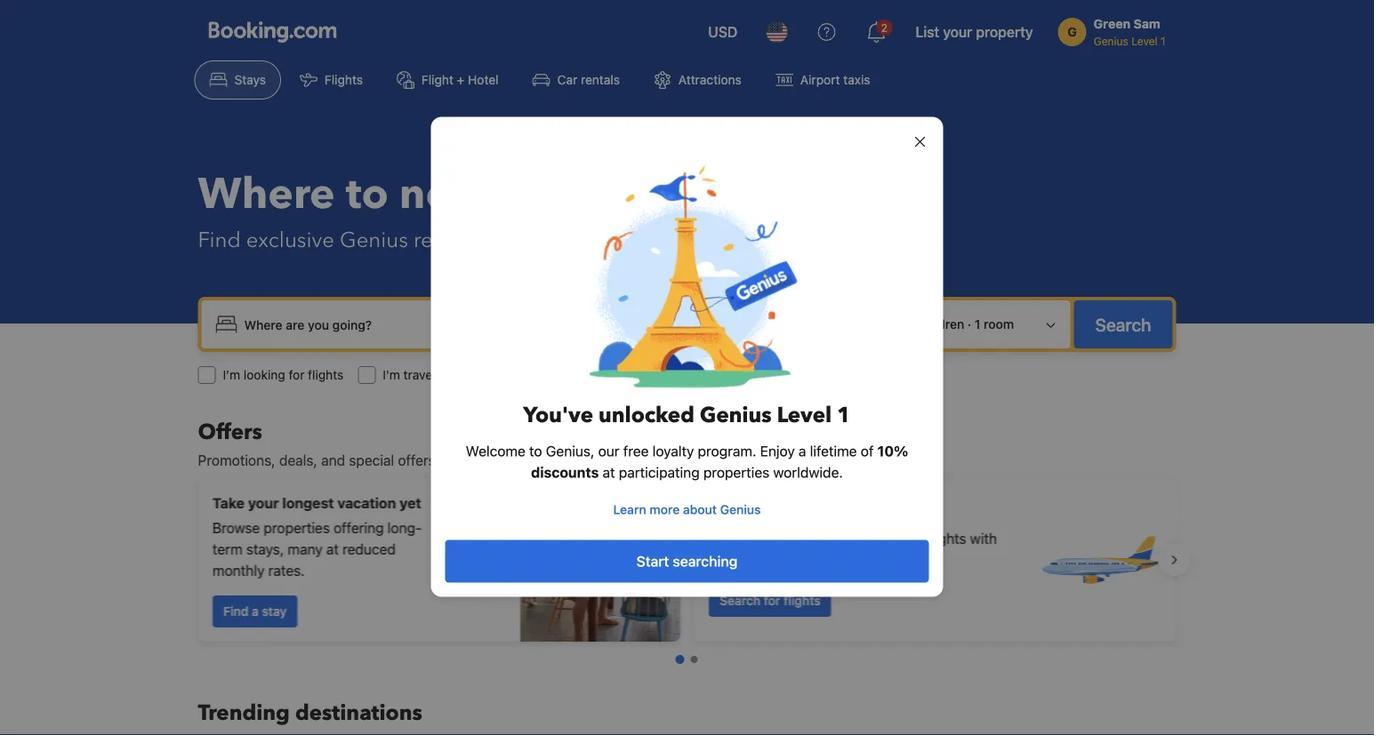 Task type: locate. For each thing, give the bounding box(es) containing it.
2 vertical spatial flights
[[784, 594, 821, 609]]

1 vertical spatial search
[[720, 594, 761, 609]]

you
[[461, 453, 484, 469]]

for right the looking on the left of the page
[[289, 368, 305, 383]]

term
[[212, 542, 242, 558]]

check-in date button
[[575, 309, 673, 341]]

1 vertical spatial flights
[[927, 531, 967, 548]]

0 horizontal spatial check-
[[582, 317, 624, 332]]

at down our
[[603, 465, 615, 481]]

your right take
[[248, 495, 279, 512]]

rewards
[[414, 226, 491, 255]]

1 left room
[[975, 317, 981, 332]]

0 vertical spatial find
[[198, 226, 241, 255]]

find left stay
[[223, 605, 248, 619]]

search
[[1096, 314, 1152, 335], [720, 594, 761, 609]]

car rentals
[[558, 73, 620, 87]]

· left "0"
[[899, 317, 903, 332]]

find a stay
[[223, 605, 286, 619]]

progress bar
[[677, 657, 698, 664]]

dream
[[823, 506, 868, 523]]

0 horizontal spatial 1
[[838, 401, 851, 431]]

of left 10%
[[861, 443, 874, 460]]

for inside offers promotions, deals, and special offers for you
[[439, 453, 457, 469]]

1 horizontal spatial to
[[530, 443, 542, 460]]

at inside you've unlocked genius level 1 dialog
[[603, 465, 615, 481]]

trending
[[198, 699, 290, 728]]

the
[[672, 226, 703, 255]]

1 vertical spatial at
[[326, 542, 339, 558]]

1
[[975, 317, 981, 332], [838, 401, 851, 431]]

flights right the looking on the left of the page
[[308, 368, 344, 383]]

and right deals,
[[321, 453, 345, 469]]

1 vertical spatial of
[[861, 443, 874, 460]]

date right out
[[756, 317, 783, 332]]

promotions,
[[198, 453, 276, 469]]

0 horizontal spatial at
[[326, 542, 339, 558]]

to left "genius,"
[[530, 443, 542, 460]]

0 vertical spatial of
[[647, 226, 667, 255]]

1 vertical spatial 1
[[838, 401, 851, 431]]

1 horizontal spatial properties
[[704, 465, 770, 481]]

flights left with
[[927, 531, 967, 548]]

more
[[650, 503, 680, 517]]

0 horizontal spatial your
[[248, 495, 279, 512]]

1 horizontal spatial date
[[756, 317, 783, 332]]

0 vertical spatial flights
[[308, 368, 344, 383]]

in left —
[[624, 317, 635, 332]]

1 up lifetime
[[838, 401, 851, 431]]

properties down program.
[[704, 465, 770, 481]]

region
[[184, 472, 1191, 650]]

1 horizontal spatial and
[[863, 531, 887, 548]]

looking
[[244, 368, 285, 383]]

your
[[944, 24, 973, 40], [248, 495, 279, 512], [789, 506, 820, 523]]

· right the children
[[968, 317, 972, 332]]

properties inside you've unlocked genius level 1 dialog
[[704, 465, 770, 481]]

attractions
[[679, 73, 742, 87]]

1 horizontal spatial check-
[[691, 317, 733, 332]]

0 horizontal spatial date
[[638, 317, 666, 332]]

search for flights
[[720, 594, 821, 609]]

1 vertical spatial a
[[251, 605, 258, 619]]

1 check- from the left
[[582, 317, 624, 332]]

participating
[[619, 465, 700, 481]]

of left the
[[647, 226, 667, 255]]

car rentals link
[[518, 61, 635, 100]]

search inside button
[[1096, 314, 1152, 335]]

vacation inside 'take your longest vacation yet browse properties offering long- term stays, many at reduced monthly rates.'
[[337, 495, 396, 512]]

properties
[[704, 465, 770, 481], [263, 520, 330, 537]]

stays,
[[246, 542, 284, 558]]

your right "list"
[[944, 24, 973, 40]]

main content containing offers
[[184, 418, 1191, 736]]

1 inside button
[[975, 317, 981, 332]]

start searching button
[[445, 541, 930, 583]]

1 vertical spatial find
[[223, 605, 248, 619]]

0 horizontal spatial search
[[720, 594, 761, 609]]

and left book
[[863, 531, 887, 548]]

2 vertical spatial genius
[[721, 503, 761, 517]]

take your longest vacation yet browse properties offering long- term stays, many at reduced monthly rates.
[[212, 495, 422, 580]]

property
[[977, 24, 1034, 40]]

genius up program.
[[700, 401, 772, 431]]

flights down –
[[784, 594, 821, 609]]

find inside the where to next, green? find exclusive genius rewards in every corner of the world!
[[198, 226, 241, 255]]

1 horizontal spatial vacation
[[871, 506, 930, 523]]

check- right —
[[691, 317, 733, 332]]

1 horizontal spatial in
[[624, 317, 635, 332]]

stays link
[[194, 61, 281, 100]]

0 horizontal spatial properties
[[263, 520, 330, 537]]

a
[[799, 443, 807, 460], [251, 605, 258, 619]]

to left the next,
[[346, 166, 389, 224]]

0
[[906, 317, 914, 332]]

properties up the many
[[263, 520, 330, 537]]

out
[[733, 317, 753, 332]]

search for flights link
[[709, 586, 831, 618]]

to inside you've unlocked genius level 1 dialog
[[530, 443, 542, 460]]

0 vertical spatial at
[[603, 465, 615, 481]]

main content
[[184, 418, 1191, 736]]

properties inside 'take your longest vacation yet browse properties offering long- term stays, many at reduced monthly rates.'
[[263, 520, 330, 537]]

+
[[457, 73, 465, 87]]

flight + hotel
[[422, 73, 499, 87]]

in left every
[[496, 226, 514, 255]]

0 horizontal spatial and
[[321, 453, 345, 469]]

i'm
[[383, 368, 400, 383]]

genius left rewards
[[340, 226, 408, 255]]

2 horizontal spatial your
[[944, 24, 973, 40]]

check-
[[582, 317, 624, 332], [691, 317, 733, 332]]

0 vertical spatial a
[[799, 443, 807, 460]]

flights
[[308, 368, 344, 383], [927, 531, 967, 548], [784, 594, 821, 609]]

of inside the where to next, green? find exclusive genius rewards in every corner of the world!
[[647, 226, 667, 255]]

stay
[[262, 605, 286, 619]]

1 horizontal spatial a
[[799, 443, 807, 460]]

airport taxis link
[[761, 61, 886, 100]]

to
[[346, 166, 389, 224], [530, 443, 542, 460], [772, 506, 786, 523]]

for down the flexibility
[[764, 594, 780, 609]]

0 horizontal spatial ·
[[899, 317, 903, 332]]

1 horizontal spatial your
[[789, 506, 820, 523]]

1 vertical spatial and
[[863, 531, 887, 548]]

1 · from the left
[[899, 317, 903, 332]]

·
[[899, 317, 903, 332], [968, 317, 972, 332]]

and inside offers promotions, deals, and special offers for you
[[321, 453, 345, 469]]

at
[[603, 465, 615, 481], [326, 542, 339, 558]]

1 horizontal spatial 1
[[975, 317, 981, 332]]

0 vertical spatial 1
[[975, 317, 981, 332]]

of
[[647, 226, 667, 255], [861, 443, 874, 460]]

1 horizontal spatial ·
[[968, 317, 972, 332]]

attractions link
[[639, 61, 757, 100]]

0 vertical spatial in
[[496, 226, 514, 255]]

list your property link
[[905, 11, 1044, 53]]

to for welcome
[[530, 443, 542, 460]]

i'm
[[223, 368, 240, 383]]

at right the many
[[326, 542, 339, 558]]

2 horizontal spatial flights
[[927, 531, 967, 548]]

1 horizontal spatial of
[[861, 443, 874, 460]]

0 horizontal spatial a
[[251, 605, 258, 619]]

0 vertical spatial search
[[1096, 314, 1152, 335]]

1 horizontal spatial at
[[603, 465, 615, 481]]

2 horizontal spatial to
[[772, 506, 786, 523]]

1 horizontal spatial search
[[1096, 314, 1152, 335]]

0 horizontal spatial vacation
[[337, 495, 396, 512]]

vacation up offering
[[337, 495, 396, 512]]

search for search for flights
[[720, 594, 761, 609]]

for left you
[[439, 453, 457, 469]]

to inside the where to next, green? find exclusive genius rewards in every corner of the world!
[[346, 166, 389, 224]]

your inside 'take your longest vacation yet browse properties offering long- term stays, many at reduced monthly rates.'
[[248, 495, 279, 512]]

check- left —
[[582, 317, 624, 332]]

many
[[287, 542, 322, 558]]

traveling
[[404, 368, 453, 383]]

find down where
[[198, 226, 241, 255]]

level
[[777, 401, 832, 431]]

learn
[[614, 503, 647, 517]]

2 date from the left
[[756, 317, 783, 332]]

2 check- from the left
[[691, 317, 733, 332]]

every
[[519, 226, 572, 255]]

0 vertical spatial properties
[[704, 465, 770, 481]]

genius,
[[546, 443, 595, 460]]

start
[[637, 554, 670, 570]]

1 vertical spatial to
[[530, 443, 542, 460]]

your up –
[[789, 506, 820, 523]]

a left stay
[[251, 605, 258, 619]]

fly away to your dream vacation image
[[1038, 498, 1163, 623]]

a up the worldwide.
[[799, 443, 807, 460]]

1 vertical spatial properties
[[263, 520, 330, 537]]

0 horizontal spatial in
[[496, 226, 514, 255]]

0 vertical spatial and
[[321, 453, 345, 469]]

away
[[733, 506, 768, 523]]

trending destinations
[[198, 699, 423, 728]]

vacation up book
[[871, 506, 930, 523]]

genius up 'inspired'
[[721, 503, 761, 517]]

0 horizontal spatial of
[[647, 226, 667, 255]]

fly
[[709, 506, 729, 523]]

offers
[[198, 418, 262, 447]]

to right "away"
[[772, 506, 786, 523]]

take your longest vacation yet image
[[520, 479, 680, 643]]

1 vertical spatial genius
[[700, 401, 772, 431]]

2 vertical spatial to
[[772, 506, 786, 523]]

0 horizontal spatial to
[[346, 166, 389, 224]]

browse
[[212, 520, 260, 537]]

0 vertical spatial to
[[346, 166, 389, 224]]

welcome
[[466, 443, 526, 460]]

in
[[496, 226, 514, 255], [624, 317, 635, 332]]

0 vertical spatial genius
[[340, 226, 408, 255]]

date left —
[[638, 317, 666, 332]]



Task type: vqa. For each thing, say whether or not it's contained in the screenshot.
Genius to the middle
yes



Task type: describe. For each thing, give the bounding box(es) containing it.
for inside search for flights link
[[764, 594, 780, 609]]

car
[[558, 73, 578, 87]]

your inside fly away to your dream vacation get inspired – compare and book flights with flexibility
[[789, 506, 820, 523]]

monthly
[[212, 563, 264, 580]]

book
[[891, 531, 923, 548]]

offers promotions, deals, and special offers for you
[[198, 418, 484, 469]]

hotel
[[468, 73, 499, 87]]

compare
[[802, 531, 859, 548]]

and inside fly away to your dream vacation get inspired – compare and book flights with flexibility
[[863, 531, 887, 548]]

children
[[917, 317, 965, 332]]

list your property
[[916, 24, 1034, 40]]

0 horizontal spatial flights
[[308, 368, 344, 383]]

fly away to your dream vacation get inspired – compare and book flights with flexibility
[[709, 506, 997, 569]]

corner
[[578, 226, 641, 255]]

you've unlocked genius level 1
[[524, 401, 851, 431]]

find a stay link
[[212, 596, 297, 628]]

–
[[791, 531, 799, 548]]

learn more about genius link
[[445, 494, 930, 526]]

flexibility
[[709, 552, 766, 569]]

a inside find a stay link
[[251, 605, 258, 619]]

where
[[198, 166, 335, 224]]

your for list
[[944, 24, 973, 40]]

destinations
[[295, 699, 423, 728]]

special
[[349, 453, 394, 469]]

a inside you've unlocked genius level 1 dialog
[[799, 443, 807, 460]]

taxis
[[844, 73, 871, 87]]

about
[[683, 503, 717, 517]]

searching
[[673, 554, 738, 570]]

1 vertical spatial in
[[624, 317, 635, 332]]

inspired
[[736, 531, 787, 548]]

where to next, green? find exclusive genius rewards in every corner of the world!
[[198, 166, 771, 255]]

10%
[[878, 443, 909, 460]]

i'm looking for flights
[[223, 368, 344, 383]]

list
[[916, 24, 940, 40]]

longest
[[282, 495, 334, 512]]

with
[[970, 531, 997, 548]]

green?
[[514, 166, 663, 224]]

region containing take your longest vacation yet
[[184, 472, 1191, 650]]

of inside you've unlocked genius level 1 dialog
[[861, 443, 874, 460]]

discounts
[[531, 465, 599, 481]]

booking.com image
[[209, 21, 337, 43]]

2 adults · 0 children · 1 room
[[849, 317, 1015, 332]]

lifetime
[[810, 443, 857, 460]]

check-out date button
[[684, 309, 791, 341]]

in inside the where to next, green? find exclusive genius rewards in every corner of the world!
[[496, 226, 514, 255]]

our
[[599, 443, 620, 460]]

1 date from the left
[[638, 317, 666, 332]]

welcome to genius, our free loyalty program. enjoy a lifetime of
[[466, 443, 878, 460]]

learn more about genius
[[614, 503, 761, 517]]

for left work
[[457, 368, 472, 383]]

deals,
[[279, 453, 318, 469]]

stays
[[234, 73, 266, 87]]

rentals
[[581, 73, 620, 87]]

2
[[849, 317, 856, 332]]

work
[[476, 368, 504, 383]]

enjoy
[[761, 443, 795, 460]]

rates.
[[268, 563, 305, 580]]

2 adults · 0 children · 1 room button
[[816, 308, 1064, 342]]

1 horizontal spatial flights
[[784, 594, 821, 609]]

program.
[[698, 443, 757, 460]]

your for take
[[248, 495, 279, 512]]

flight + hotel link
[[382, 61, 514, 100]]

vacation inside fly away to your dream vacation get inspired – compare and book flights with flexibility
[[871, 506, 930, 523]]

flights inside fly away to your dream vacation get inspired – compare and book flights with flexibility
[[927, 531, 967, 548]]

exclusive
[[246, 226, 335, 255]]

i'm traveling for work
[[383, 368, 504, 383]]

worldwide.
[[774, 465, 844, 481]]

to inside fly away to your dream vacation get inspired – compare and book flights with flexibility
[[772, 506, 786, 523]]

search for search
[[1096, 314, 1152, 335]]

offers
[[398, 453, 436, 469]]

take
[[212, 495, 244, 512]]

adults
[[860, 317, 896, 332]]

to for where
[[346, 166, 389, 224]]

genius inside the where to next, green? find exclusive genius rewards in every corner of the world!
[[340, 226, 408, 255]]

airport
[[801, 73, 841, 87]]

unlocked
[[599, 401, 695, 431]]

loyalty
[[653, 443, 694, 460]]

reduced
[[342, 542, 396, 558]]

free
[[624, 443, 649, 460]]

yet
[[399, 495, 421, 512]]

1 inside dialog
[[838, 401, 851, 431]]

flight
[[422, 73, 454, 87]]

you've unlocked genius level 1 dialog
[[431, 117, 944, 619]]

progress bar inside main content
[[677, 657, 698, 664]]

—
[[673, 317, 684, 332]]

2 · from the left
[[968, 317, 972, 332]]

world!
[[709, 226, 771, 255]]

airport taxis
[[801, 73, 871, 87]]

long-
[[387, 520, 422, 537]]

flights link
[[285, 61, 378, 100]]

room
[[984, 317, 1015, 332]]

flights
[[325, 73, 363, 87]]

at inside 'take your longest vacation yet browse properties offering long- term stays, many at reduced monthly rates.'
[[326, 542, 339, 558]]

offering
[[333, 520, 384, 537]]



